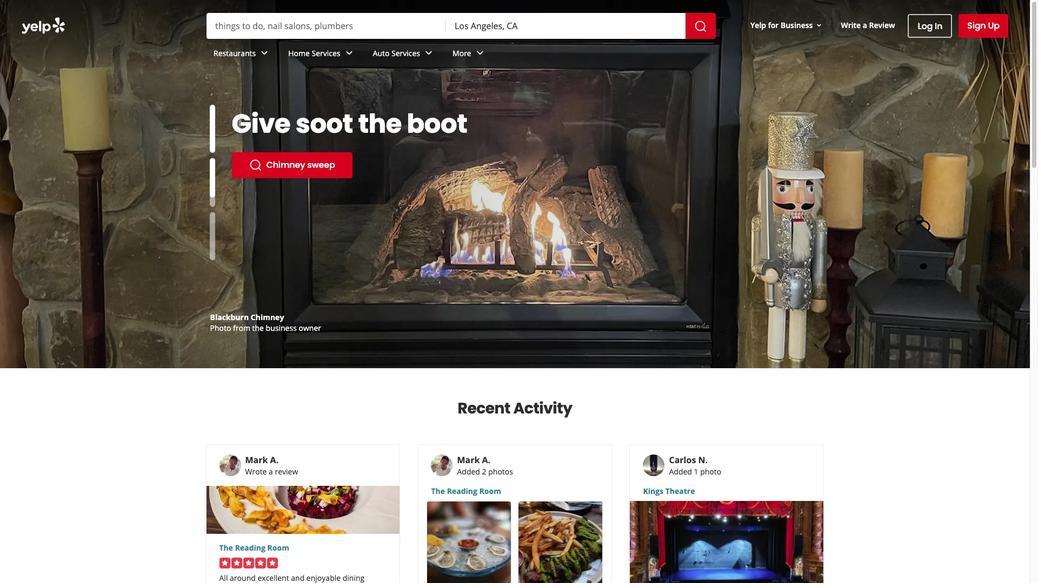Task type: locate. For each thing, give the bounding box(es) containing it.
0 vertical spatial the reading room link
[[431, 487, 599, 497]]

24 chevron down v2 image for restaurants
[[258, 47, 271, 60]]

mark a. link up 2
[[457, 455, 491, 467]]

0 horizontal spatial open photo lightbox image
[[427, 502, 511, 584]]

1 added from the left
[[457, 467, 480, 477]]

the reading room down 2
[[431, 487, 501, 497]]

1 horizontal spatial none field
[[455, 20, 677, 32]]

carlos n. added 1 photo
[[669, 455, 721, 477]]

1 mark from the left
[[245, 455, 268, 467]]

1 vertical spatial a
[[269, 467, 273, 477]]

mark inside mark a. added 2 photos
[[457, 455, 480, 467]]

0 horizontal spatial a
[[269, 467, 273, 477]]

sign
[[967, 19, 986, 32]]

theatre
[[665, 487, 695, 497]]

mark a. link up wrote
[[245, 455, 279, 467]]

added
[[457, 467, 480, 477], [669, 467, 692, 477]]

up
[[988, 19, 1000, 32]]

services for auto services
[[391, 48, 420, 58]]

room for the rightmost the reading room link
[[479, 487, 501, 497]]

a. up review
[[270, 455, 279, 467]]

room up 5 star rating 'image'
[[267, 543, 289, 554]]

mark a. added 2 photos
[[457, 455, 513, 477]]

sign up
[[967, 19, 1000, 32]]

carlos n. link
[[669, 455, 708, 467]]

added inside carlos n. added 1 photo
[[669, 467, 692, 477]]

1 vertical spatial reading
[[235, 543, 265, 554]]

photo of mark a. image for mark a. wrote a review
[[219, 455, 241, 477]]

0 horizontal spatial the
[[219, 543, 233, 554]]

select slide image left give
[[210, 105, 215, 153]]

chimney inside blackburn chimney photo from the business owner
[[251, 313, 284, 323]]

Near text field
[[455, 20, 677, 32]]

1 horizontal spatial photo of mark a. image
[[431, 455, 453, 477]]

0 vertical spatial the
[[431, 487, 445, 497]]

yelp for business
[[751, 20, 813, 30]]

business
[[266, 323, 297, 334]]

soot
[[296, 106, 353, 142]]

a right write
[[863, 20, 867, 30]]

0 horizontal spatial the reading room link
[[219, 543, 387, 554]]

1 horizontal spatial the reading room
[[431, 487, 501, 497]]

recent
[[458, 399, 510, 420]]

mark a. link
[[245, 455, 279, 467], [457, 455, 491, 467]]

log
[[918, 20, 933, 32]]

services right home
[[312, 48, 340, 58]]

1 photo of mark a. image from the left
[[219, 455, 241, 477]]

2 none field from the left
[[455, 20, 677, 32]]

1 horizontal spatial 24 chevron down v2 image
[[343, 47, 356, 60]]

a right wrote
[[269, 467, 273, 477]]

0 horizontal spatial services
[[312, 48, 340, 58]]

services right auto
[[391, 48, 420, 58]]

0 horizontal spatial none field
[[215, 20, 437, 32]]

services inside 'link'
[[391, 48, 420, 58]]

0 horizontal spatial the reading room
[[219, 543, 289, 554]]

24 chevron down v2 image right auto services
[[422, 47, 435, 60]]

services for home services
[[312, 48, 340, 58]]

chimney up business
[[251, 313, 284, 323]]

write
[[841, 20, 861, 30]]

a
[[863, 20, 867, 30], [269, 467, 273, 477]]

0 horizontal spatial photo of mark a. image
[[219, 455, 241, 477]]

0 horizontal spatial a.
[[270, 455, 279, 467]]

added left 2
[[457, 467, 480, 477]]

business categories element
[[205, 39, 1008, 70]]

1 horizontal spatial mark a. link
[[457, 455, 491, 467]]

the reading room
[[431, 487, 501, 497], [219, 543, 289, 554]]

1 horizontal spatial reading
[[447, 487, 477, 497]]

chimney right 24 search v2 image
[[266, 159, 305, 171]]

2 horizontal spatial 24 chevron down v2 image
[[422, 47, 435, 60]]

24 chevron down v2 image
[[474, 47, 486, 60]]

1 services from the left
[[312, 48, 340, 58]]

photo of mark a. image
[[219, 455, 241, 477], [431, 455, 453, 477]]

the reading room for the left the reading room link
[[219, 543, 289, 554]]

blackburn
[[210, 313, 249, 323]]

0 horizontal spatial mark
[[245, 455, 268, 467]]

blackburn chimney photo from the business owner
[[210, 313, 321, 334]]

1 horizontal spatial the
[[358, 106, 402, 142]]

1 horizontal spatial a.
[[482, 455, 491, 467]]

photo of mark a. image left 2
[[431, 455, 453, 477]]

none field up business categories element
[[455, 20, 677, 32]]

24 chevron down v2 image right restaurants
[[258, 47, 271, 60]]

1 horizontal spatial services
[[391, 48, 420, 58]]

1 none field from the left
[[215, 20, 437, 32]]

more link
[[444, 39, 495, 70]]

explore banner section banner
[[0, 0, 1030, 369]]

1 vertical spatial the reading room
[[219, 543, 289, 554]]

24 chevron down v2 image for home services
[[343, 47, 356, 60]]

2 a. from the left
[[482, 455, 491, 467]]

24 chevron down v2 image for auto services
[[422, 47, 435, 60]]

the for the rightmost the reading room link
[[431, 487, 445, 497]]

mark
[[245, 455, 268, 467], [457, 455, 480, 467]]

a. inside mark a. added 2 photos
[[482, 455, 491, 467]]

blackburn chimney link
[[210, 313, 284, 323]]

3 24 chevron down v2 image from the left
[[422, 47, 435, 60]]

yelp
[[751, 20, 766, 30]]

the reading room link
[[431, 487, 599, 497], [219, 543, 387, 554]]

room down 2
[[479, 487, 501, 497]]

a.
[[270, 455, 279, 467], [482, 455, 491, 467]]

0 horizontal spatial room
[[267, 543, 289, 554]]

kings theatre
[[643, 487, 695, 497]]

added down carlos
[[669, 467, 692, 477]]

1 vertical spatial chimney
[[251, 313, 284, 323]]

chimney
[[266, 159, 305, 171], [251, 313, 284, 323]]

1 vertical spatial room
[[267, 543, 289, 554]]

home
[[288, 48, 310, 58]]

a. inside mark a. wrote a review
[[270, 455, 279, 467]]

2 select slide image from the top
[[210, 151, 215, 199]]

photo
[[210, 323, 231, 334]]

photo of mark a. image left wrote
[[219, 455, 241, 477]]

24 chevron down v2 image inside home services link
[[343, 47, 356, 60]]

16 chevron down v2 image
[[815, 21, 824, 30]]

24 chevron down v2 image
[[258, 47, 271, 60], [343, 47, 356, 60], [422, 47, 435, 60]]

1 vertical spatial the
[[252, 323, 264, 334]]

0 vertical spatial a
[[863, 20, 867, 30]]

1 vertical spatial the
[[219, 543, 233, 554]]

5 star rating image
[[219, 559, 278, 569]]

1 vertical spatial the reading room link
[[219, 543, 387, 554]]

give soot the boot
[[232, 106, 467, 142]]

1 open photo lightbox image from the left
[[427, 502, 511, 584]]

0 vertical spatial chimney
[[266, 159, 305, 171]]

room
[[479, 487, 501, 497], [267, 543, 289, 554]]

sign up link
[[959, 14, 1008, 38]]

2 24 chevron down v2 image from the left
[[343, 47, 356, 60]]

2 photo of mark a. image from the left
[[431, 455, 453, 477]]

added for carlos
[[669, 467, 692, 477]]

0 horizontal spatial mark a. link
[[245, 455, 279, 467]]

2 mark a. link from the left
[[457, 455, 491, 467]]

0 horizontal spatial added
[[457, 467, 480, 477]]

None search field
[[0, 0, 1030, 70]]

None field
[[215, 20, 437, 32], [455, 20, 677, 32]]

0 vertical spatial the
[[358, 106, 402, 142]]

mark a. link for mark a. wrote a review
[[245, 455, 279, 467]]

reading up 5 star rating 'image'
[[235, 543, 265, 554]]

1 horizontal spatial the
[[431, 487, 445, 497]]

1 a. from the left
[[270, 455, 279, 467]]

mark inside mark a. wrote a review
[[245, 455, 268, 467]]

review
[[869, 20, 895, 30]]

0 vertical spatial room
[[479, 487, 501, 497]]

1 horizontal spatial open photo lightbox image
[[519, 502, 603, 584]]

None search field
[[207, 13, 718, 39]]

none field up home services link
[[215, 20, 437, 32]]

1 horizontal spatial added
[[669, 467, 692, 477]]

1 horizontal spatial room
[[479, 487, 501, 497]]

select slide image left 24 search v2 image
[[210, 151, 215, 199]]

2 added from the left
[[669, 467, 692, 477]]

1 horizontal spatial a
[[863, 20, 867, 30]]

added inside mark a. added 2 photos
[[457, 467, 480, 477]]

24 search v2 image
[[249, 159, 262, 172]]

n.
[[698, 455, 708, 467]]

mark a. link for mark a. added 2 photos
[[457, 455, 491, 467]]

a. up 2
[[482, 455, 491, 467]]

24 chevron down v2 image inside auto services 'link'
[[422, 47, 435, 60]]

24 chevron down v2 image left auto
[[343, 47, 356, 60]]

boot
[[407, 106, 467, 142]]

photo of mark a. image for mark a. added 2 photos
[[431, 455, 453, 477]]

mark down 'recent'
[[457, 455, 480, 467]]

1 horizontal spatial mark
[[457, 455, 480, 467]]

the
[[431, 487, 445, 497], [219, 543, 233, 554]]

1 mark a. link from the left
[[245, 455, 279, 467]]

mark up wrote
[[245, 455, 268, 467]]

0 horizontal spatial the
[[252, 323, 264, 334]]

carlos
[[669, 455, 696, 467]]

kings theatre link
[[643, 487, 811, 497]]

restaurants link
[[205, 39, 280, 70]]

the reading room up 5 star rating 'image'
[[219, 543, 289, 554]]

0 vertical spatial the reading room
[[431, 487, 501, 497]]

24 chevron down v2 image inside restaurants link
[[258, 47, 271, 60]]

auto
[[373, 48, 390, 58]]

added for mark
[[457, 467, 480, 477]]

yelp for business button
[[746, 15, 828, 35]]

1 24 chevron down v2 image from the left
[[258, 47, 271, 60]]

reading down mark a. added 2 photos
[[447, 487, 477, 497]]

2 services from the left
[[391, 48, 420, 58]]

reading
[[447, 487, 477, 497], [235, 543, 265, 554]]

open photo lightbox image
[[427, 502, 511, 584], [519, 502, 603, 584]]

0 horizontal spatial 24 chevron down v2 image
[[258, 47, 271, 60]]

the
[[358, 106, 402, 142], [252, 323, 264, 334]]

none search field inside explore banner section banner
[[207, 13, 718, 39]]

2 mark from the left
[[457, 455, 480, 467]]

services
[[312, 48, 340, 58], [391, 48, 420, 58]]

select slide image
[[210, 105, 215, 153], [210, 151, 215, 199]]



Task type: vqa. For each thing, say whether or not it's contained in the screenshot.
Order Online LINK
no



Task type: describe. For each thing, give the bounding box(es) containing it.
sweep
[[307, 159, 335, 171]]

0 vertical spatial reading
[[447, 487, 477, 497]]

home services link
[[280, 39, 364, 70]]

explore recent activity section section
[[197, 369, 833, 584]]

a inside mark a. wrote a review
[[269, 467, 273, 477]]

none field near
[[455, 20, 677, 32]]

the for the left the reading room link
[[219, 543, 233, 554]]

search image
[[694, 20, 707, 33]]

the reading room for the rightmost the reading room link
[[431, 487, 501, 497]]

owner
[[299, 323, 321, 334]]

1 select slide image from the top
[[210, 105, 215, 153]]

give
[[232, 106, 291, 142]]

log in link
[[908, 14, 952, 38]]

write a review link
[[837, 15, 899, 35]]

mark a. wrote a review
[[245, 455, 298, 477]]

business
[[781, 20, 813, 30]]

activity
[[513, 399, 572, 420]]

2
[[482, 467, 486, 477]]

mark for mark a. wrote a review
[[245, 455, 268, 467]]

1
[[694, 467, 698, 477]]

kings
[[643, 487, 664, 497]]

for
[[768, 20, 779, 30]]

mark for mark a. added 2 photos
[[457, 455, 480, 467]]

review
[[275, 467, 298, 477]]

auto services
[[373, 48, 420, 58]]

chimney inside the chimney sweep link
[[266, 159, 305, 171]]

photo
[[700, 467, 721, 477]]

more
[[453, 48, 471, 58]]

0 horizontal spatial reading
[[235, 543, 265, 554]]

a. for mark a. wrote a review
[[270, 455, 279, 467]]

none field find
[[215, 20, 437, 32]]

photo of carlos n. image
[[643, 455, 665, 477]]

none search field containing sign up
[[0, 0, 1030, 70]]

a inside 'link'
[[863, 20, 867, 30]]

a. for mark a. added 2 photos
[[482, 455, 491, 467]]

log in
[[918, 20, 943, 32]]

in
[[935, 20, 943, 32]]

room for the left the reading room link
[[267, 543, 289, 554]]

write a review
[[841, 20, 895, 30]]

Find text field
[[215, 20, 437, 32]]

2 open photo lightbox image from the left
[[519, 502, 603, 584]]

from
[[233, 323, 250, 334]]

chimney sweep link
[[232, 152, 352, 178]]

1 horizontal spatial the reading room link
[[431, 487, 599, 497]]

wrote
[[245, 467, 267, 477]]

restaurants
[[214, 48, 256, 58]]

recent activity
[[458, 399, 572, 420]]

chimney sweep
[[266, 159, 335, 171]]

photos
[[488, 467, 513, 477]]

auto services link
[[364, 39, 444, 70]]

home services
[[288, 48, 340, 58]]

the inside blackburn chimney photo from the business owner
[[252, 323, 264, 334]]



